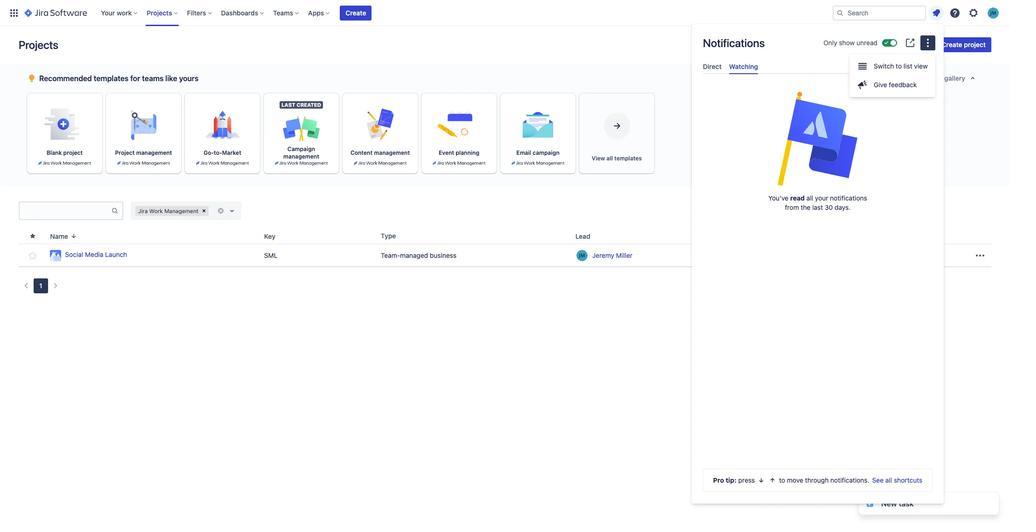 Task type: vqa. For each thing, say whether or not it's contained in the screenshot.
have
no



Task type: locate. For each thing, give the bounding box(es) containing it.
your work
[[101, 9, 132, 17]]

last created
[[282, 102, 321, 108]]

create for create project
[[942, 41, 963, 49]]

business
[[430, 252, 457, 259]]

1 horizontal spatial project
[[965, 41, 987, 49]]

0 vertical spatial projects
[[147, 9, 172, 17]]

project right blank
[[63, 149, 83, 156]]

key
[[264, 232, 276, 240]]

0 vertical spatial to
[[896, 62, 903, 70]]

management down the "campaign"
[[284, 153, 319, 160]]

project inside button
[[965, 41, 987, 49]]

management right the content
[[374, 149, 410, 156]]

create right apps dropdown button
[[346, 9, 366, 17]]

project inside button
[[63, 149, 83, 156]]

jira work management
[[138, 208, 199, 215]]

0 vertical spatial project
[[965, 41, 987, 49]]

to right arrow up image
[[780, 477, 786, 485]]

project down settings image
[[965, 41, 987, 49]]

1 horizontal spatial all
[[807, 194, 814, 202]]

created
[[297, 102, 321, 108]]

your work button
[[98, 5, 141, 20]]

last
[[813, 204, 824, 212]]

open image
[[227, 206, 238, 217]]

email
[[517, 149, 532, 156]]

to left list
[[896, 62, 903, 70]]

market
[[222, 149, 241, 156]]

give feedback
[[874, 81, 918, 89]]

notifications
[[831, 194, 868, 202]]

teams button
[[271, 5, 303, 20]]

management
[[164, 208, 199, 215]]

notifications
[[703, 36, 765, 50]]

0 vertical spatial all
[[607, 155, 613, 162]]

open notifications in a new tab image
[[905, 37, 916, 49]]

all for view
[[607, 155, 613, 162]]

to
[[896, 62, 903, 70], [780, 477, 786, 485]]

name
[[50, 232, 68, 240]]

settings image
[[969, 7, 980, 18]]

1 horizontal spatial to
[[896, 62, 903, 70]]

jira
[[138, 208, 148, 215]]

all right see
[[886, 477, 893, 485]]

watching
[[730, 63, 759, 71]]

0 horizontal spatial to
[[780, 477, 786, 485]]

create for create
[[346, 9, 366, 17]]

view all templates
[[592, 155, 642, 162]]

2 horizontal spatial all
[[886, 477, 893, 485]]

see all shortcuts button
[[873, 476, 923, 486]]

1 horizontal spatial projects
[[147, 9, 172, 17]]

0 horizontal spatial management
[[136, 149, 172, 156]]

go-to-market button
[[185, 93, 260, 174]]

filters
[[187, 9, 206, 17]]

to inside notifications "dialog"
[[780, 477, 786, 485]]

jira work management image
[[38, 161, 91, 166], [38, 161, 91, 166], [117, 161, 170, 166], [117, 161, 170, 166], [196, 161, 249, 166], [196, 161, 249, 166], [275, 161, 328, 166], [275, 161, 328, 166], [354, 161, 407, 166], [354, 161, 407, 166], [433, 161, 486, 166], [433, 161, 486, 166], [512, 161, 565, 166], [512, 161, 565, 166]]

switch
[[874, 62, 895, 70]]

1 horizontal spatial create
[[942, 41, 963, 49]]

all for see
[[886, 477, 893, 485]]

templates
[[94, 74, 129, 83], [615, 155, 642, 162]]

email campaign button
[[501, 93, 576, 174]]

social
[[65, 251, 83, 259]]

create inside button
[[346, 9, 366, 17]]

1 horizontal spatial templates
[[615, 155, 642, 162]]

all your notifications from the last 30 days.
[[786, 194, 868, 212]]

projects down appswitcher icon
[[19, 38, 58, 51]]

to inside button
[[896, 62, 903, 70]]

tab list containing direct
[[700, 59, 937, 74]]

project
[[965, 41, 987, 49], [63, 149, 83, 156]]

None text field
[[20, 205, 111, 218]]

templates right view
[[615, 155, 642, 162]]

type
[[381, 232, 396, 240]]

projects
[[147, 9, 172, 17], [19, 38, 58, 51]]

new task
[[882, 500, 915, 509]]

group
[[850, 54, 936, 97]]

management right project
[[136, 149, 172, 156]]

teams
[[142, 74, 164, 83]]

hide gallery button
[[923, 71, 985, 86]]

2 vertical spatial all
[[886, 477, 893, 485]]

notifications.
[[831, 477, 870, 485]]

0 horizontal spatial templates
[[94, 74, 129, 83]]

previous image
[[21, 281, 32, 292]]

all up the
[[807, 194, 814, 202]]

email campaign
[[517, 149, 560, 156]]

key button
[[261, 231, 287, 242]]

hide
[[929, 74, 943, 82]]

for
[[130, 74, 140, 83]]

1 vertical spatial projects
[[19, 38, 58, 51]]

0 horizontal spatial project
[[63, 149, 83, 156]]

all
[[607, 155, 613, 162], [807, 194, 814, 202], [886, 477, 893, 485]]

campaign management
[[284, 146, 319, 160]]

1 vertical spatial create
[[942, 41, 963, 49]]

1 horizontal spatial management
[[284, 153, 319, 160]]

the
[[801, 204, 811, 212]]

1 vertical spatial all
[[807, 194, 814, 202]]

give
[[874, 81, 888, 89]]

days.
[[835, 204, 851, 212]]

campaign
[[533, 149, 560, 156]]

0 horizontal spatial projects
[[19, 38, 58, 51]]

project for blank project
[[63, 149, 83, 156]]

next image
[[50, 281, 61, 292]]

lead
[[576, 232, 591, 240]]

teams
[[273, 9, 293, 17]]

banner
[[0, 0, 1011, 26]]

create right more icon
[[942, 41, 963, 49]]

notifications image
[[931, 7, 943, 18]]

star social media launch image
[[27, 250, 38, 261]]

appswitcher icon image
[[8, 7, 20, 18]]

0 vertical spatial create
[[346, 9, 366, 17]]

notifications dialog
[[692, 24, 945, 504]]

1 vertical spatial project
[[63, 149, 83, 156]]

tab list
[[700, 59, 937, 74]]

1 vertical spatial to
[[780, 477, 786, 485]]

through
[[806, 477, 829, 485]]

all right view
[[607, 155, 613, 162]]

1 button
[[34, 279, 48, 294]]

create inside button
[[942, 41, 963, 49]]

templates left for
[[94, 74, 129, 83]]

switch to list view button
[[850, 57, 936, 76]]

dashboards
[[221, 9, 258, 17]]

watching tab panel
[[700, 74, 937, 83]]

projects right work
[[147, 9, 172, 17]]

0 horizontal spatial create
[[346, 9, 366, 17]]

2 horizontal spatial management
[[374, 149, 410, 156]]

sml
[[264, 252, 278, 259]]

1 vertical spatial templates
[[615, 155, 642, 162]]

create project
[[942, 41, 987, 49]]

apps
[[308, 9, 324, 17]]

show
[[840, 39, 855, 47]]

jira software image
[[24, 7, 87, 18], [24, 7, 87, 18]]

project management button
[[106, 93, 181, 174]]

launch
[[105, 251, 127, 259]]

0 horizontal spatial all
[[607, 155, 613, 162]]

0 vertical spatial templates
[[94, 74, 129, 83]]

move
[[788, 477, 804, 485]]



Task type: describe. For each thing, give the bounding box(es) containing it.
feedback
[[890, 81, 918, 89]]

from
[[786, 204, 800, 212]]

you've read
[[769, 194, 805, 202]]

task icon image
[[867, 501, 874, 508]]

search image
[[837, 9, 845, 17]]

projects inside popup button
[[147, 9, 172, 17]]

managed
[[400, 252, 428, 259]]

jeremy miller link
[[593, 251, 633, 260]]

task
[[899, 500, 915, 509]]

clear image
[[200, 207, 208, 215]]

project
[[115, 149, 135, 156]]

to move through notifications.
[[780, 477, 870, 485]]

pro tip: press
[[714, 477, 756, 485]]

Search field
[[833, 5, 927, 20]]

go-to-market
[[204, 149, 241, 156]]

pro
[[714, 477, 725, 485]]

primary element
[[6, 0, 833, 26]]

content management
[[351, 149, 410, 156]]

hide gallery
[[929, 74, 966, 82]]

list
[[904, 62, 913, 70]]

social media launch
[[65, 251, 127, 259]]

event
[[439, 149, 455, 156]]

content management button
[[343, 93, 418, 174]]

team-
[[381, 252, 400, 259]]

arrow down image
[[758, 477, 766, 485]]

your
[[816, 194, 829, 202]]

tab list inside notifications "dialog"
[[700, 59, 937, 74]]

media
[[85, 251, 103, 259]]

event planning
[[439, 149, 480, 156]]

filters button
[[184, 5, 216, 20]]

miller
[[617, 252, 633, 259]]

group containing switch to list view
[[850, 54, 936, 97]]

you've
[[769, 194, 789, 202]]

switch to list view
[[874, 62, 929, 70]]

content
[[351, 149, 373, 156]]

apps button
[[306, 5, 334, 20]]

blank project button
[[27, 93, 102, 174]]

gallery
[[945, 74, 966, 82]]

project for create project
[[965, 41, 987, 49]]

recommended templates for teams like yours
[[39, 74, 199, 83]]

arrow up image
[[770, 477, 777, 485]]

clear image
[[217, 207, 225, 215]]

new
[[882, 500, 898, 509]]

new task button
[[860, 493, 1000, 516]]

create project button
[[937, 37, 992, 52]]

jeremy miller
[[593, 252, 633, 259]]

management for content
[[374, 149, 410, 156]]

templates inside button
[[615, 155, 642, 162]]

blank
[[47, 149, 62, 156]]

unread
[[857, 39, 878, 47]]

your
[[101, 9, 115, 17]]

name button
[[46, 231, 81, 242]]

view all templates button
[[580, 93, 655, 174]]

only
[[824, 39, 838, 47]]

see all shortcuts
[[873, 477, 923, 485]]

all inside all your notifications from the last 30 days.
[[807, 194, 814, 202]]

management for campaign
[[284, 153, 319, 160]]

lead button
[[572, 231, 602, 242]]

like
[[165, 74, 177, 83]]

1
[[39, 282, 42, 290]]

yours
[[179, 74, 199, 83]]

30
[[825, 204, 833, 212]]

to-
[[214, 149, 222, 156]]

work
[[117, 9, 132, 17]]

tip:
[[726, 477, 737, 485]]

more image
[[923, 37, 934, 49]]

more image
[[975, 250, 987, 261]]

banner containing your work
[[0, 0, 1011, 26]]

recommended
[[39, 74, 92, 83]]

go-
[[204, 149, 214, 156]]

blank project
[[47, 149, 83, 156]]

direct
[[703, 63, 722, 71]]

press
[[739, 477, 756, 485]]

your profile and settings image
[[988, 7, 1000, 18]]

jeremy
[[593, 252, 615, 259]]

view
[[915, 62, 929, 70]]

team-managed business
[[381, 252, 457, 259]]

see
[[873, 477, 884, 485]]

projects button
[[144, 5, 182, 20]]

read
[[791, 194, 805, 202]]

help image
[[950, 7, 961, 18]]

planning
[[456, 149, 480, 156]]

management for project
[[136, 149, 172, 156]]

last
[[282, 102, 295, 108]]

project management
[[115, 149, 172, 156]]

view
[[592, 155, 606, 162]]

only show unread
[[824, 39, 878, 47]]



